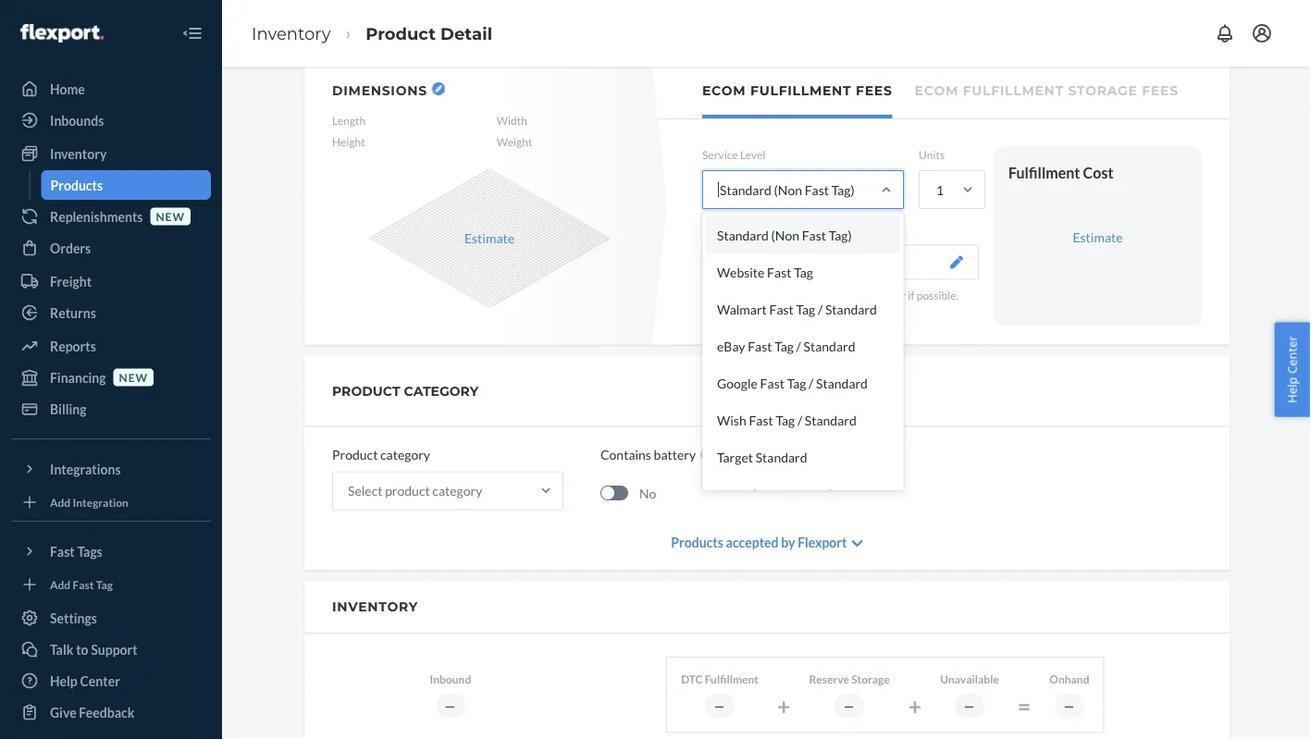 Task type: vqa. For each thing, say whether or not it's contained in the screenshot.
GET
no



Task type: describe. For each thing, give the bounding box(es) containing it.
0 vertical spatial (non
[[774, 182, 802, 198]]

pen image
[[950, 256, 963, 269]]

tag for google
[[787, 375, 806, 391]]

product for product category
[[332, 447, 378, 463]]

/ for ebay
[[796, 338, 801, 354]]

replenishments
[[50, 209, 143, 224]]

estimate link
[[1073, 229, 1123, 245]]

talk to support
[[50, 642, 138, 657]]

0 horizontal spatial category
[[380, 447, 430, 463]]

1 vertical spatial category
[[432, 483, 482, 499]]

accepted
[[726, 535, 779, 551]]

level
[[740, 148, 765, 161]]

recommended
[[768, 254, 853, 270]]

day
[[727, 486, 750, 502]]

close navigation image
[[181, 22, 204, 44]]

0 vertical spatial tag)
[[831, 182, 855, 198]]

home
[[50, 81, 85, 97]]

reports
[[50, 338, 96, 354]]

billing
[[50, 401, 87, 417]]

help center link
[[11, 666, 211, 696]]

walmart
[[717, 301, 767, 317]]

tag for add
[[96, 578, 113, 591]]

fulfillment for ecom fulfillment storage fees
[[963, 83, 1064, 99]]

google fast tag / standard
[[717, 375, 868, 391]]

product detail link
[[366, 23, 492, 43]]

tag for website
[[794, 264, 813, 280]]

product
[[385, 483, 430, 499]]

/ for google
[[809, 375, 814, 391]]

ecom fulfillment storage fees
[[915, 83, 1179, 99]]

flexport recommended
[[718, 254, 853, 270]]

wish
[[717, 412, 746, 428]]

help center inside "button"
[[1284, 336, 1300, 403]]

feedback
[[79, 705, 135, 720]]

likely to ship in a polybag or bubble mailer if possible. heavier products will likely ship in a box.
[[702, 288, 959, 317]]

inbound
[[430, 673, 471, 686]]

― for inbound
[[444, 699, 456, 713]]

inbounds link
[[11, 105, 211, 135]]

service
[[702, 148, 738, 161]]

ecom fulfillment fees
[[702, 83, 892, 99]]

center inside "button"
[[1284, 336, 1300, 374]]

flexport logo image
[[20, 24, 103, 43]]

onhand
[[1049, 673, 1089, 686]]

1 vertical spatial center
[[80, 673, 120, 689]]

settings link
[[11, 603, 211, 633]]

polybag
[[786, 288, 825, 301]]

1 vertical spatial standard (non fast tag)
[[717, 227, 852, 243]]

product
[[332, 383, 400, 399]]

estimate button
[[464, 229, 515, 247]]

box.
[[876, 304, 896, 317]]

height
[[332, 135, 365, 149]]

length
[[332, 114, 366, 127]]

packaging
[[702, 222, 751, 236]]

pencil alt image
[[435, 85, 442, 93]]

orders link
[[11, 233, 211, 263]]

settings
[[50, 610, 97, 626]]

contains battery
[[600, 447, 696, 463]]

fast inside 'fast tags' dropdown button
[[50, 544, 75, 559]]

talk to support button
[[11, 635, 211, 664]]

to for likely
[[733, 288, 743, 301]]

reports link
[[11, 331, 211, 361]]

2 vertical spatial (non
[[752, 486, 780, 502]]

product detail
[[366, 23, 492, 43]]

width
[[497, 114, 527, 127]]

home link
[[11, 74, 211, 104]]

ebay fast tag / standard
[[717, 338, 855, 354]]

ecom fulfillment fees tab
[[702, 64, 892, 118]]

tag for wish
[[776, 412, 795, 428]]

flexport inside flexport recommended button
[[718, 254, 766, 270]]

will
[[788, 304, 805, 317]]

breadcrumbs navigation
[[237, 6, 507, 60]]

category
[[404, 383, 478, 399]]

walmart fast tag / standard
[[717, 301, 877, 317]]

possible.
[[917, 288, 959, 301]]

wish fast tag / standard
[[717, 412, 857, 428]]

select product category
[[348, 483, 482, 499]]

unavailable
[[940, 673, 999, 686]]

1
[[936, 182, 944, 198]]

ecom for ecom fulfillment fees
[[702, 83, 746, 99]]

products link
[[41, 170, 211, 200]]

products for products accepted by flexport
[[671, 535, 723, 551]]

reserve
[[809, 673, 849, 686]]

0 vertical spatial a
[[778, 288, 784, 301]]

1 horizontal spatial a
[[868, 304, 874, 317]]

billing link
[[11, 394, 211, 424]]

1 + from the left
[[777, 693, 791, 720]]

fast tags
[[50, 544, 102, 559]]

select
[[348, 483, 383, 499]]

financing
[[50, 370, 106, 385]]

inventory inside breadcrumbs navigation
[[252, 23, 331, 43]]

give feedback button
[[11, 698, 211, 727]]

freight
[[50, 273, 92, 289]]

storage inside tab
[[1068, 83, 1138, 99]]

2 vertical spatial tag)
[[810, 486, 833, 502]]

estimate for estimate "link"
[[1073, 229, 1123, 245]]

― for dtc fulfillment
[[714, 699, 726, 713]]

1 vertical spatial inventory
[[50, 146, 107, 161]]

1 vertical spatial help
[[50, 673, 78, 689]]

add integration link
[[11, 491, 211, 513]]

by
[[781, 535, 795, 551]]

tag for walmart
[[796, 301, 815, 317]]

add for add fast tag
[[50, 578, 71, 591]]

integration
[[73, 495, 129, 509]]

to for talk
[[76, 642, 88, 657]]

battery
[[654, 447, 696, 463]]

ecom fulfillment storage fees tab
[[915, 64, 1179, 115]]

2 fees from the left
[[1142, 83, 1179, 99]]

products accepted by flexport
[[671, 535, 847, 551]]

add fast tag
[[50, 578, 113, 591]]

inbounds
[[50, 112, 104, 128]]

3 day (non fast tag)
[[717, 486, 833, 502]]

weight
[[497, 135, 532, 149]]

products for products
[[50, 177, 103, 193]]

1 vertical spatial ship
[[835, 304, 855, 317]]



Task type: locate. For each thing, give the bounding box(es) containing it.
/ up wish fast tag / standard
[[809, 375, 814, 391]]

help center
[[1284, 336, 1300, 403], [50, 673, 120, 689]]

products up the replenishments
[[50, 177, 103, 193]]

dtc fulfillment
[[681, 673, 759, 686]]

1 horizontal spatial ecom
[[915, 83, 959, 99]]

1 horizontal spatial inventory
[[252, 23, 331, 43]]

tag)
[[831, 182, 855, 198], [829, 227, 852, 243], [810, 486, 833, 502]]

1 horizontal spatial in
[[857, 304, 866, 317]]

0 horizontal spatial storage
[[851, 673, 890, 686]]

products
[[50, 177, 103, 193], [671, 535, 723, 551]]

3 ― from the left
[[843, 699, 855, 713]]

3
[[717, 486, 725, 502]]

2 + from the left
[[908, 693, 922, 720]]

flexport recommended button
[[702, 245, 979, 280]]

target
[[717, 449, 753, 465]]

tab list
[[658, 64, 1230, 119]]

fulfillment inside ecom fulfillment fees tab
[[750, 83, 852, 99]]

1 vertical spatial new
[[119, 370, 148, 384]]

0 vertical spatial help
[[1284, 377, 1300, 403]]

standard (non fast tag)
[[720, 182, 855, 198], [717, 227, 852, 243]]

0 vertical spatial center
[[1284, 336, 1300, 374]]

0 horizontal spatial help center
[[50, 673, 120, 689]]

0 vertical spatial ship
[[745, 288, 765, 301]]

5 ― from the left
[[1063, 699, 1075, 713]]

0 vertical spatial category
[[380, 447, 430, 463]]

0 horizontal spatial fees
[[856, 83, 892, 99]]

1 horizontal spatial center
[[1284, 336, 1300, 374]]

/ left or at the right top of page
[[818, 301, 823, 317]]

(non
[[774, 182, 802, 198], [771, 227, 799, 243], [752, 486, 780, 502]]

service level
[[702, 148, 765, 161]]

product for product detail
[[366, 23, 436, 43]]

ecom up service
[[702, 83, 746, 99]]

storage right reserve
[[851, 673, 890, 686]]

0 horizontal spatial ship
[[745, 288, 765, 301]]

a up "products"
[[778, 288, 784, 301]]

returns
[[50, 305, 96, 321]]

to inside likely to ship in a polybag or bubble mailer if possible. heavier products will likely ship in a box.
[[733, 288, 743, 301]]

― down the unavailable at the right of page
[[964, 699, 976, 713]]

2 ― from the left
[[714, 699, 726, 713]]

0 horizontal spatial new
[[119, 370, 148, 384]]

/ for wish
[[797, 412, 802, 428]]

storage up cost
[[1068, 83, 1138, 99]]

1 fees from the left
[[856, 83, 892, 99]]

1 vertical spatial in
[[857, 304, 866, 317]]

dtc
[[681, 673, 703, 686]]

=
[[1018, 693, 1031, 720]]

category up 'product' in the bottom left of the page
[[380, 447, 430, 463]]

likely
[[807, 304, 833, 317]]

0 vertical spatial new
[[156, 209, 185, 223]]

ebay
[[717, 338, 745, 354]]

open account menu image
[[1251, 22, 1273, 44]]

reserve storage
[[809, 673, 890, 686]]

0 horizontal spatial in
[[767, 288, 776, 301]]

0 horizontal spatial inventory
[[50, 146, 107, 161]]

fulfillment inside ecom fulfillment storage fees tab
[[963, 83, 1064, 99]]

give feedback
[[50, 705, 135, 720]]

0 horizontal spatial inventory link
[[11, 139, 211, 168]]

returns link
[[11, 298, 211, 328]]

0 horizontal spatial products
[[50, 177, 103, 193]]

website
[[717, 264, 765, 280]]

tag
[[794, 264, 813, 280], [796, 301, 815, 317], [775, 338, 794, 354], [787, 375, 806, 391], [776, 412, 795, 428], [96, 578, 113, 591]]

1 horizontal spatial ship
[[835, 304, 855, 317]]

integrations
[[50, 461, 121, 477]]

1 vertical spatial to
[[76, 642, 88, 657]]

detail
[[440, 23, 492, 43]]

0 vertical spatial storage
[[1068, 83, 1138, 99]]

product up 'select'
[[332, 447, 378, 463]]

talk
[[50, 642, 74, 657]]

category
[[380, 447, 430, 463], [432, 483, 482, 499]]

2 ecom from the left
[[915, 83, 959, 99]]

to right likely
[[733, 288, 743, 301]]

― for onhand
[[1063, 699, 1075, 713]]

inventory link inside breadcrumbs navigation
[[252, 23, 331, 43]]

or
[[827, 288, 837, 301]]

― for unavailable
[[964, 699, 976, 713]]

2 vertical spatial inventory
[[332, 599, 418, 615]]

in
[[767, 288, 776, 301], [857, 304, 866, 317]]

0 vertical spatial to
[[733, 288, 743, 301]]

2 add from the top
[[50, 578, 71, 591]]

orders
[[50, 240, 91, 256]]

1 vertical spatial product
[[332, 447, 378, 463]]

1 horizontal spatial storage
[[1068, 83, 1138, 99]]

0 vertical spatial inventory link
[[252, 23, 331, 43]]

1 horizontal spatial estimate
[[1073, 229, 1123, 245]]

2 horizontal spatial inventory
[[332, 599, 418, 615]]

4 ― from the left
[[964, 699, 976, 713]]

new down products link
[[156, 209, 185, 223]]

flexport down packaging
[[718, 254, 766, 270]]

0 horizontal spatial center
[[80, 673, 120, 689]]

ship down the bubble
[[835, 304, 855, 317]]

standard (non fast tag) up flexport recommended at top right
[[717, 227, 852, 243]]

open notifications image
[[1214, 22, 1236, 44]]

chevron down image
[[852, 537, 863, 550]]

mailer
[[875, 288, 906, 301]]

tags
[[77, 544, 102, 559]]

dimensions
[[332, 82, 427, 98]]

0 vertical spatial products
[[50, 177, 103, 193]]

1 horizontal spatial to
[[733, 288, 743, 301]]

estimate
[[1073, 229, 1123, 245], [464, 230, 515, 246]]

new down reports link on the left top of the page
[[119, 370, 148, 384]]

a left box. in the right of the page
[[868, 304, 874, 317]]

/
[[818, 301, 823, 317], [796, 338, 801, 354], [809, 375, 814, 391], [797, 412, 802, 428]]

product up dimensions
[[366, 23, 436, 43]]

0 vertical spatial help center
[[1284, 336, 1300, 403]]

give
[[50, 705, 76, 720]]

likely
[[702, 288, 731, 301]]

/ for walmart
[[818, 301, 823, 317]]

flexport right by
[[798, 535, 847, 551]]

service level element
[[702, 170, 904, 513]]

1 vertical spatial tag)
[[829, 227, 852, 243]]

―
[[444, 699, 456, 713], [714, 699, 726, 713], [843, 699, 855, 713], [964, 699, 976, 713], [1063, 699, 1075, 713]]

cost
[[1083, 163, 1114, 181]]

― down onhand
[[1063, 699, 1075, 713]]

― down dtc fulfillment
[[714, 699, 726, 713]]

1 vertical spatial flexport
[[798, 535, 847, 551]]

ship
[[745, 288, 765, 301], [835, 304, 855, 317]]

add inside add integration link
[[50, 495, 71, 509]]

website fast tag
[[717, 264, 813, 280]]

1 horizontal spatial new
[[156, 209, 185, 223]]

/ down google fast tag / standard
[[797, 412, 802, 428]]

1 horizontal spatial help center
[[1284, 336, 1300, 403]]

heavier
[[702, 304, 741, 317]]

new for financing
[[119, 370, 148, 384]]

in up "products"
[[767, 288, 776, 301]]

product inside breadcrumbs navigation
[[366, 23, 436, 43]]

products
[[743, 304, 786, 317]]

no
[[639, 485, 656, 501]]

add inside the "add fast tag" link
[[50, 578, 71, 591]]

product
[[366, 23, 436, 43], [332, 447, 378, 463]]

1 vertical spatial products
[[671, 535, 723, 551]]

bubble
[[840, 288, 873, 301]]

add integration
[[50, 495, 129, 509]]

1 vertical spatial add
[[50, 578, 71, 591]]

fast
[[805, 182, 829, 198], [802, 227, 826, 243], [767, 264, 791, 280], [769, 301, 794, 317], [748, 338, 772, 354], [760, 375, 785, 391], [749, 412, 773, 428], [783, 486, 807, 502], [50, 544, 75, 559], [73, 578, 94, 591]]

contains
[[600, 447, 651, 463]]

ship up "products"
[[745, 288, 765, 301]]

fulfillment for ecom fulfillment fees
[[750, 83, 852, 99]]

0 horizontal spatial flexport
[[718, 254, 766, 270]]

support
[[91, 642, 138, 657]]

1 add from the top
[[50, 495, 71, 509]]

fees
[[856, 83, 892, 99], [1142, 83, 1179, 99]]

1 vertical spatial (non
[[771, 227, 799, 243]]

1 vertical spatial inventory link
[[11, 139, 211, 168]]

add fast tag link
[[11, 574, 211, 596]]

fulfillment for dtc fulfillment
[[705, 673, 759, 686]]

0 vertical spatial flexport
[[718, 254, 766, 270]]

1 horizontal spatial products
[[671, 535, 723, 551]]

1 horizontal spatial fees
[[1142, 83, 1179, 99]]

― for reserve storage
[[843, 699, 855, 713]]

fast tags button
[[11, 537, 211, 566]]

0 vertical spatial standard (non fast tag)
[[720, 182, 855, 198]]

new for replenishments
[[156, 209, 185, 223]]

help inside "button"
[[1284, 377, 1300, 403]]

target standard
[[717, 449, 807, 465]]

products down 3
[[671, 535, 723, 551]]

0 horizontal spatial help
[[50, 673, 78, 689]]

center
[[1284, 336, 1300, 374], [80, 673, 120, 689]]

add
[[50, 495, 71, 509], [50, 578, 71, 591]]

flexport
[[718, 254, 766, 270], [798, 535, 847, 551]]

inventory link
[[252, 23, 331, 43], [11, 139, 211, 168]]

category right 'product' in the bottom left of the page
[[432, 483, 482, 499]]

1 vertical spatial help center
[[50, 673, 120, 689]]

to inside button
[[76, 642, 88, 657]]

/ down will
[[796, 338, 801, 354]]

1 horizontal spatial help
[[1284, 377, 1300, 403]]

ecom up units
[[915, 83, 959, 99]]

new
[[156, 209, 185, 223], [119, 370, 148, 384]]

in down the bubble
[[857, 304, 866, 317]]

estimate for the estimate button
[[464, 230, 515, 246]]

― down reserve storage
[[843, 699, 855, 713]]

units
[[919, 148, 945, 161]]

1 ecom from the left
[[702, 83, 746, 99]]

1 vertical spatial storage
[[851, 673, 890, 686]]

product category
[[332, 383, 478, 399]]

0 horizontal spatial estimate
[[464, 230, 515, 246]]

1 horizontal spatial category
[[432, 483, 482, 499]]

― down inbound
[[444, 699, 456, 713]]

tag for ebay
[[775, 338, 794, 354]]

product category
[[332, 447, 430, 463]]

fast inside the "add fast tag" link
[[73, 578, 94, 591]]

add up settings
[[50, 578, 71, 591]]

0 horizontal spatial to
[[76, 642, 88, 657]]

0 vertical spatial inventory
[[252, 23, 331, 43]]

0 vertical spatial in
[[767, 288, 776, 301]]

help
[[1284, 377, 1300, 403], [50, 673, 78, 689]]

0 horizontal spatial ecom
[[702, 83, 746, 99]]

1 vertical spatial a
[[868, 304, 874, 317]]

standard (non fast tag) down level
[[720, 182, 855, 198]]

ecom for ecom fulfillment storage fees
[[915, 83, 959, 99]]

add left integration
[[50, 495, 71, 509]]

google
[[717, 375, 758, 391]]

0 horizontal spatial +
[[777, 693, 791, 720]]

freight link
[[11, 266, 211, 296]]

1 ― from the left
[[444, 699, 456, 713]]

1 horizontal spatial +
[[908, 693, 922, 720]]

tab list containing ecom fulfillment fees
[[658, 64, 1230, 119]]

add for add integration
[[50, 495, 71, 509]]

0 vertical spatial add
[[50, 495, 71, 509]]

to right the talk in the bottom of the page
[[76, 642, 88, 657]]

ecom
[[702, 83, 746, 99], [915, 83, 959, 99]]

if
[[908, 288, 915, 301]]

0 vertical spatial product
[[366, 23, 436, 43]]

0 horizontal spatial a
[[778, 288, 784, 301]]

fulfillment cost
[[1008, 163, 1114, 181]]

1 horizontal spatial inventory link
[[252, 23, 331, 43]]

1 horizontal spatial flexport
[[798, 535, 847, 551]]

to
[[733, 288, 743, 301], [76, 642, 88, 657]]



